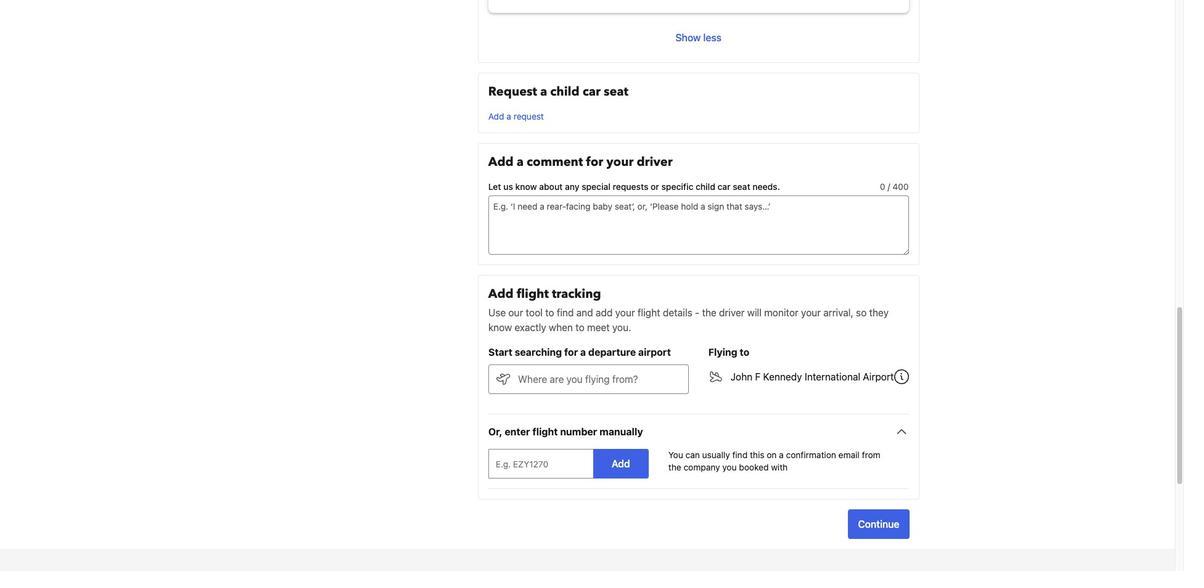 Task type: describe. For each thing, give the bounding box(es) containing it.
details
[[663, 307, 692, 318]]

0 vertical spatial flight
[[517, 286, 549, 302]]

on
[[767, 450, 777, 460]]

the inside add flight tracking use our tool to find and add your flight details - the driver will monitor your arrival, so they know exactly when to meet you.
[[702, 307, 717, 318]]

you
[[668, 450, 683, 460]]

special
[[582, 181, 611, 192]]

E.g. EZY1270 field
[[488, 449, 588, 479]]

0 horizontal spatial car
[[583, 83, 601, 100]]

exactly
[[515, 322, 546, 333]]

add flight tracking use our tool to find and add your flight details - the driver will monitor your arrival, so they know exactly when to meet you.
[[488, 286, 889, 333]]

a for child
[[540, 83, 547, 100]]

needs.
[[753, 181, 780, 192]]

Where are you flying from? field
[[511, 365, 689, 394]]

your left the arrival,
[[801, 307, 821, 318]]

from
[[862, 450, 881, 460]]

a for request
[[507, 111, 511, 122]]

add a request
[[488, 111, 544, 122]]

or, enter flight number manually button
[[488, 424, 909, 439]]

you can usually find this on a confirmation email from the company you booked with
[[668, 450, 881, 472]]

comment
[[527, 154, 583, 170]]

/
[[888, 181, 890, 192]]

1 horizontal spatial know
[[515, 181, 537, 192]]

usually
[[702, 450, 730, 460]]

john f kennedy international airport
[[731, 371, 894, 382]]

can
[[686, 450, 700, 460]]

continue
[[858, 519, 900, 530]]

flying
[[708, 347, 737, 358]]

a inside you can usually find this on a confirmation email from the company you booked with
[[779, 450, 784, 460]]

they
[[869, 307, 889, 318]]

about
[[539, 181, 563, 192]]

0
[[880, 181, 885, 192]]

international
[[805, 371, 860, 382]]

flight inside or, enter flight number manually "dropdown button"
[[533, 426, 558, 437]]

manually
[[600, 426, 643, 437]]

0 vertical spatial driver
[[637, 154, 673, 170]]

a for comment
[[517, 154, 524, 170]]

john
[[731, 371, 753, 382]]

0 / 400
[[880, 181, 909, 192]]

1 vertical spatial flight
[[638, 307, 660, 318]]

you.
[[612, 322, 631, 333]]

with
[[771, 462, 788, 472]]

this
[[750, 450, 764, 460]]

add a comment for your driver
[[488, 154, 673, 170]]

or, enter flight number manually
[[488, 426, 643, 437]]

requests
[[613, 181, 649, 192]]

our
[[508, 307, 523, 318]]

request
[[514, 111, 544, 122]]

flying to
[[708, 347, 750, 358]]

or,
[[488, 426, 502, 437]]

airport
[[863, 371, 894, 382]]

any
[[565, 181, 579, 192]]

use
[[488, 307, 506, 318]]

meet
[[587, 322, 610, 333]]

request a child car seat
[[488, 83, 628, 100]]

or
[[651, 181, 659, 192]]

show
[[676, 32, 701, 43]]

a left departure
[[580, 347, 586, 358]]

1 horizontal spatial seat
[[733, 181, 750, 192]]

add a request button
[[488, 110, 544, 123]]



Task type: locate. For each thing, give the bounding box(es) containing it.
arrival,
[[823, 307, 853, 318]]

company
[[684, 462, 720, 472]]

know down use
[[488, 322, 512, 333]]

1 horizontal spatial for
[[586, 154, 603, 170]]

0 horizontal spatial child
[[550, 83, 580, 100]]

departure
[[588, 347, 636, 358]]

let us know about any special requests or specific child car seat needs.
[[488, 181, 780, 192]]

1 horizontal spatial the
[[702, 307, 717, 318]]

a right on
[[779, 450, 784, 460]]

kennedy
[[763, 371, 802, 382]]

enter
[[505, 426, 530, 437]]

0 horizontal spatial find
[[557, 307, 574, 318]]

add for add a request
[[488, 111, 504, 122]]

child right specific
[[696, 181, 715, 192]]

booked
[[739, 462, 769, 472]]

a inside button
[[507, 111, 511, 122]]

for down when
[[564, 347, 578, 358]]

driver inside add flight tracking use our tool to find and add your flight details - the driver will monitor your arrival, so they know exactly when to meet you.
[[719, 307, 745, 318]]

1 horizontal spatial to
[[576, 322, 585, 333]]

-
[[695, 307, 699, 318]]

add up use
[[488, 286, 514, 302]]

to right tool
[[545, 307, 554, 318]]

request
[[488, 83, 537, 100]]

your up requests
[[606, 154, 634, 170]]

the right -
[[702, 307, 717, 318]]

add inside add flight tracking use our tool to find and add your flight details - the driver will monitor your arrival, so they know exactly when to meet you.
[[488, 286, 514, 302]]

0 horizontal spatial to
[[545, 307, 554, 318]]

child right request
[[550, 83, 580, 100]]

1 vertical spatial to
[[576, 322, 585, 333]]

email
[[839, 450, 860, 460]]

find inside you can usually find this on a confirmation email from the company you booked with
[[732, 450, 748, 460]]

1 vertical spatial for
[[564, 347, 578, 358]]

to down and
[[576, 322, 585, 333]]

0 vertical spatial child
[[550, 83, 580, 100]]

400
[[893, 181, 909, 192]]

driver
[[637, 154, 673, 170], [719, 307, 745, 318]]

seat
[[604, 83, 628, 100], [733, 181, 750, 192]]

for
[[586, 154, 603, 170], [564, 347, 578, 358]]

us
[[503, 181, 513, 192]]

find inside add flight tracking use our tool to find and add your flight details - the driver will monitor your arrival, so they know exactly when to meet you.
[[557, 307, 574, 318]]

so
[[856, 307, 867, 318]]

a
[[540, 83, 547, 100], [507, 111, 511, 122], [517, 154, 524, 170], [580, 347, 586, 358], [779, 450, 784, 460]]

number
[[560, 426, 597, 437]]

confirmation
[[786, 450, 836, 460]]

let
[[488, 181, 501, 192]]

to right flying on the bottom right of the page
[[740, 347, 750, 358]]

flight left details
[[638, 307, 660, 318]]

add for add
[[612, 458, 630, 469]]

your up you.
[[615, 307, 635, 318]]

add down request
[[488, 111, 504, 122]]

1 vertical spatial child
[[696, 181, 715, 192]]

know inside add flight tracking use our tool to find and add your flight details - the driver will monitor your arrival, so they know exactly when to meet you.
[[488, 322, 512, 333]]

less
[[703, 32, 722, 43]]

1 vertical spatial driver
[[719, 307, 745, 318]]

specific
[[661, 181, 693, 192]]

add for add flight tracking use our tool to find and add your flight details - the driver will monitor your arrival, so they know exactly when to meet you.
[[488, 286, 514, 302]]

0 vertical spatial to
[[545, 307, 554, 318]]

1 vertical spatial car
[[718, 181, 731, 192]]

add up let
[[488, 154, 514, 170]]

1 vertical spatial know
[[488, 322, 512, 333]]

tracking
[[552, 286, 601, 302]]

show less
[[676, 32, 722, 43]]

you
[[722, 462, 737, 472]]

tool
[[526, 307, 543, 318]]

1 horizontal spatial child
[[696, 181, 715, 192]]

start searching for a departure airport
[[488, 347, 671, 358]]

1 vertical spatial the
[[668, 462, 681, 472]]

add
[[596, 307, 613, 318]]

0 horizontal spatial seat
[[604, 83, 628, 100]]

0 vertical spatial car
[[583, 83, 601, 100]]

flight right enter
[[533, 426, 558, 437]]

the inside you can usually find this on a confirmation email from the company you booked with
[[668, 462, 681, 472]]

a left the comment
[[517, 154, 524, 170]]

a left the request
[[507, 111, 511, 122]]

continue button
[[848, 509, 909, 539]]

will
[[747, 307, 762, 318]]

flight up tool
[[517, 286, 549, 302]]

add for add a comment for your driver
[[488, 154, 514, 170]]

to
[[545, 307, 554, 318], [576, 322, 585, 333], [740, 347, 750, 358]]

monitor
[[764, 307, 799, 318]]

0 vertical spatial find
[[557, 307, 574, 318]]

0 vertical spatial know
[[515, 181, 537, 192]]

find up you
[[732, 450, 748, 460]]

a up the request
[[540, 83, 547, 100]]

1 horizontal spatial find
[[732, 450, 748, 460]]

the down you at the bottom of the page
[[668, 462, 681, 472]]

show less button
[[488, 23, 909, 52]]

2 vertical spatial to
[[740, 347, 750, 358]]

the
[[702, 307, 717, 318], [668, 462, 681, 472]]

1 horizontal spatial car
[[718, 181, 731, 192]]

0 horizontal spatial know
[[488, 322, 512, 333]]

start
[[488, 347, 512, 358]]

your
[[606, 154, 634, 170], [615, 307, 635, 318], [801, 307, 821, 318]]

1 vertical spatial find
[[732, 450, 748, 460]]

0 horizontal spatial driver
[[637, 154, 673, 170]]

for up "special" in the top of the page
[[586, 154, 603, 170]]

searching
[[515, 347, 562, 358]]

when
[[549, 322, 573, 333]]

flight
[[517, 286, 549, 302], [638, 307, 660, 318], [533, 426, 558, 437]]

add down manually
[[612, 458, 630, 469]]

0 vertical spatial the
[[702, 307, 717, 318]]

child
[[550, 83, 580, 100], [696, 181, 715, 192]]

driver left will
[[719, 307, 745, 318]]

0 vertical spatial seat
[[604, 83, 628, 100]]

add
[[488, 111, 504, 122], [488, 154, 514, 170], [488, 286, 514, 302], [612, 458, 630, 469]]

add button
[[593, 449, 649, 479]]

f
[[755, 371, 761, 382]]

0 horizontal spatial for
[[564, 347, 578, 358]]

2 vertical spatial flight
[[533, 426, 558, 437]]

find
[[557, 307, 574, 318], [732, 450, 748, 460]]

airport
[[638, 347, 671, 358]]

0 horizontal spatial the
[[668, 462, 681, 472]]

E.g. 'I need a rear-facing baby seat', or, 'Please hold a sign that says…' text field
[[488, 196, 909, 255]]

know right the us
[[515, 181, 537, 192]]

1 vertical spatial seat
[[733, 181, 750, 192]]

2 horizontal spatial to
[[740, 347, 750, 358]]

1 horizontal spatial driver
[[719, 307, 745, 318]]

0 vertical spatial for
[[586, 154, 603, 170]]

car
[[583, 83, 601, 100], [718, 181, 731, 192]]

know
[[515, 181, 537, 192], [488, 322, 512, 333]]

driver up or
[[637, 154, 673, 170]]

find up when
[[557, 307, 574, 318]]

and
[[576, 307, 593, 318]]



